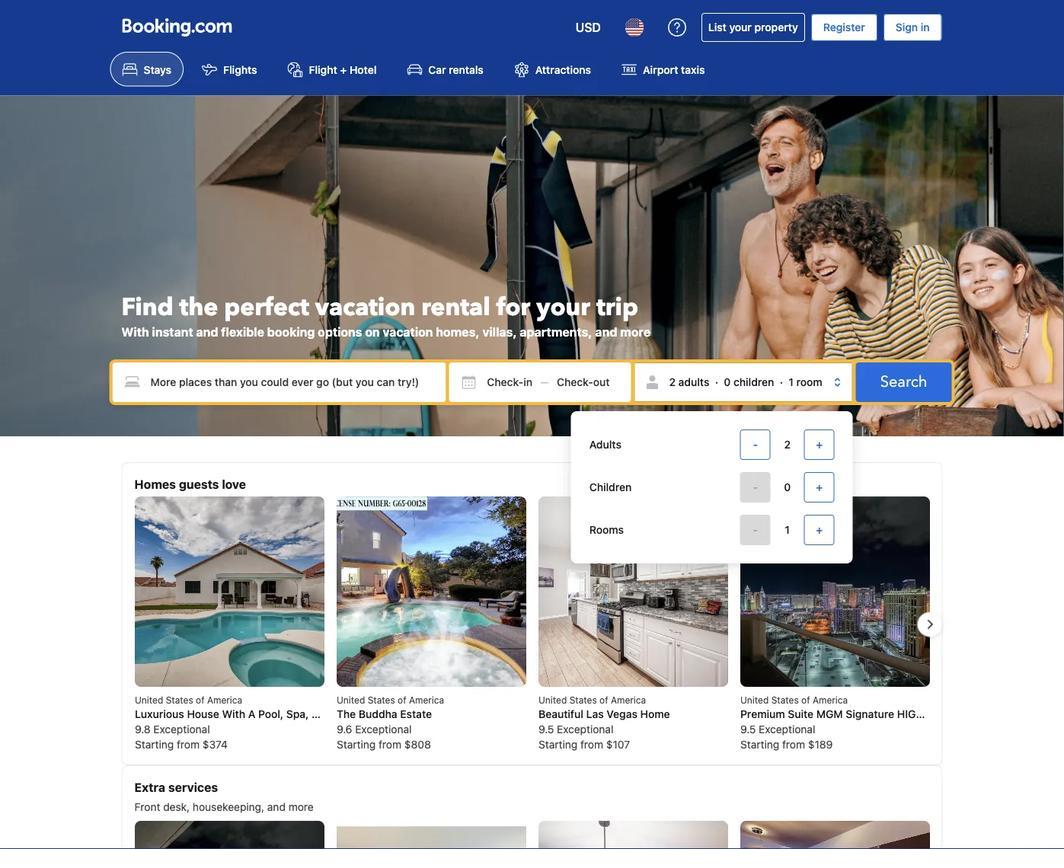 Task type: describe. For each thing, give the bounding box(es) containing it.
vegas
[[606, 708, 637, 721]]

the
[[180, 291, 218, 324]]

pool,
[[258, 708, 283, 721]]

- button for 0
[[740, 472, 771, 503]]

1 horizontal spatial 0
[[784, 481, 791, 494]]

region containing luxurious house with a pool, spa, and patio, sleeps 6 comfortably
[[122, 497, 1043, 753]]

perfect
[[224, 291, 309, 324]]

luxurious
[[134, 708, 184, 721]]

$374
[[202, 739, 227, 751]]

9.6 exceptional
[[336, 723, 411, 736]]

search
[[881, 372, 928, 393]]

america for with
[[207, 695, 242, 705]]

usd
[[576, 20, 601, 35]]

united states of america the buddha estate 9.6 exceptional starting from $808
[[336, 695, 444, 751]]

rooms
[[590, 524, 624, 536]]

buddha
[[358, 708, 397, 721]]

apartments,
[[520, 325, 593, 339]]

1 · from the left
[[715, 376, 718, 388]]

- for 2
[[753, 438, 758, 451]]

search button
[[856, 363, 952, 402]]

america for mgm
[[813, 695, 848, 705]]

none search field containing search
[[109, 359, 955, 564]]

homes guests love
[[134, 477, 246, 492]]

sleeps
[[364, 708, 398, 721]]

list your property link
[[702, 13, 805, 42]]

flights
[[223, 63, 257, 76]]

flight + hotel
[[309, 63, 377, 76]]

home
[[640, 708, 670, 721]]

flr
[[927, 708, 946, 721]]

sign
[[896, 21, 918, 34]]

extra services front desk, housekeeping, and more
[[134, 780, 314, 814]]

view
[[1018, 708, 1043, 721]]

taxis
[[681, 63, 705, 76]]

from inside united states of america luxurious house with a pool, spa, and patio, sleeps 6 comfortably 9.8 exceptional starting from $374
[[176, 739, 199, 751]]

of for house
[[196, 695, 204, 705]]

find
[[122, 291, 173, 324]]

list
[[708, 21, 727, 34]]

property
[[755, 21, 798, 34]]

love
[[222, 477, 246, 492]]

check- for out
[[557, 376, 593, 388]]

9.8 exceptional
[[134, 723, 210, 736]]

trip
[[597, 291, 638, 324]]

more inside extra services front desk, housekeeping, and more
[[289, 801, 314, 814]]

a
[[248, 708, 255, 721]]

spa,
[[286, 708, 309, 721]]

1 horizontal spatial your
[[730, 21, 752, 34]]

- for 1
[[753, 524, 758, 536]]

las
[[586, 708, 604, 721]]

Type your destination search field
[[112, 363, 446, 402]]

premium
[[740, 708, 785, 721]]

homes,
[[436, 325, 480, 339]]

2 · from the left
[[780, 376, 783, 388]]

starting inside united states of america beautiful las vegas home 9.5 exceptional starting from $107
[[538, 739, 577, 751]]

svg image
[[557, 375, 572, 390]]

of for suite
[[801, 695, 810, 705]]

flights link
[[190, 52, 269, 86]]

the
[[336, 708, 356, 721]]

from inside united states of america premium suite mgm signature high flr balcony strip view 9.5 exceptional starting from $189
[[782, 739, 805, 751]]

balcony
[[948, 708, 988, 721]]

united for beautiful
[[538, 695, 567, 705]]

high
[[897, 708, 924, 721]]

starting inside united states of america the buddha estate 9.6 exceptional starting from $808
[[336, 739, 375, 751]]

usd button
[[567, 9, 610, 46]]

united states of america beautiful las vegas home 9.5 exceptional starting from $107
[[538, 695, 670, 751]]

housekeeping,
[[193, 801, 264, 814]]

guests
[[179, 477, 219, 492]]

states for las
[[569, 695, 597, 705]]

$808
[[404, 739, 431, 751]]

suite
[[788, 708, 813, 721]]

and inside united states of america luxurious house with a pool, spa, and patio, sleeps 6 comfortably 9.8 exceptional starting from $374
[[311, 708, 330, 721]]

+ inside flight + hotel link
[[340, 63, 347, 76]]

from inside united states of america beautiful las vegas home 9.5 exceptional starting from $107
[[580, 739, 603, 751]]

more inside find the perfect vacation rental for your trip with instant and flexible booking options on vacation homes, villas, apartments, and more
[[620, 325, 651, 339]]

+ button for 0
[[804, 472, 835, 503]]

extra
[[134, 780, 165, 795]]

find the perfect vacation rental for your trip with instant and flexible booking options on vacation homes, villas, apartments, and more
[[122, 291, 651, 339]]

with inside find the perfect vacation rental for your trip with instant and flexible booking options on vacation homes, villas, apartments, and more
[[122, 325, 149, 339]]

america for estate
[[409, 695, 444, 705]]

adults
[[679, 376, 710, 388]]

starting inside united states of america premium suite mgm signature high flr balcony strip view 9.5 exceptional starting from $189
[[740, 739, 779, 751]]

car
[[428, 63, 446, 76]]

car rentals
[[428, 63, 484, 76]]

2 adults · 0 children · 1 room
[[669, 376, 823, 388]]

$107
[[606, 739, 630, 751]]

comfortably
[[411, 708, 473, 721]]

and down trip at the top right of page
[[595, 325, 617, 339]]

united states of america premium suite mgm signature high flr balcony strip view 9.5 exceptional starting from $189
[[740, 695, 1043, 751]]

6
[[401, 708, 408, 721]]

attractions
[[535, 63, 591, 76]]



Task type: locate. For each thing, give the bounding box(es) containing it.
of inside united states of america beautiful las vegas home 9.5 exceptional starting from $107
[[599, 695, 608, 705]]

children
[[590, 481, 632, 494]]

4 states from the left
[[771, 695, 799, 705]]

of inside united states of america the buddha estate 9.6 exceptional starting from $808
[[397, 695, 406, 705]]

united states of america luxurious house with a pool, spa, and patio, sleeps 6 comfortably 9.8 exceptional starting from $374
[[134, 695, 473, 751]]

4 united from the left
[[740, 695, 769, 705]]

america inside united states of america beautiful las vegas home 9.5 exceptional starting from $107
[[611, 695, 646, 705]]

+
[[340, 63, 347, 76], [585, 365, 591, 377], [816, 438, 823, 451], [816, 481, 823, 494], [816, 524, 823, 536]]

starting
[[134, 739, 174, 751], [336, 739, 375, 751], [538, 739, 577, 751], [740, 739, 779, 751]]

stays link
[[110, 52, 184, 86]]

of for buddha
[[397, 695, 406, 705]]

0 horizontal spatial 9.5 exceptional
[[538, 723, 613, 736]]

4 from from the left
[[782, 739, 805, 751]]

None search field
[[109, 359, 955, 564]]

1 vertical spatial in
[[524, 376, 533, 388]]

america up 'mgm'
[[813, 695, 848, 705]]

starting down 9.6 exceptional at the left of the page
[[336, 739, 375, 751]]

4 of from the left
[[801, 695, 810, 705]]

· right adults
[[715, 376, 718, 388]]

check-in
[[487, 376, 533, 388]]

states
[[165, 695, 193, 705], [367, 695, 395, 705], [569, 695, 597, 705], [771, 695, 799, 705]]

+ button for 2
[[804, 430, 835, 460]]

of inside united states of america premium suite mgm signature high flr balcony strip view 9.5 exceptional starting from $189
[[801, 695, 810, 705]]

room
[[797, 376, 823, 388]]

in inside sign in link
[[921, 21, 930, 34]]

0 horizontal spatial with
[[122, 325, 149, 339]]

· right children
[[780, 376, 783, 388]]

rental
[[422, 291, 490, 324]]

2 states from the left
[[367, 695, 395, 705]]

desk,
[[163, 801, 190, 814]]

rentals
[[449, 63, 484, 76]]

2 vertical spatial -
[[753, 524, 758, 536]]

in
[[921, 21, 930, 34], [524, 376, 533, 388]]

0 horizontal spatial more
[[289, 801, 314, 814]]

list your property
[[708, 21, 798, 34]]

car rentals link
[[395, 52, 496, 86]]

states inside united states of america beautiful las vegas home 9.5 exceptional starting from $107
[[569, 695, 597, 705]]

signature
[[846, 708, 894, 721]]

1 america from the left
[[207, 695, 242, 705]]

united for luxurious
[[134, 695, 163, 705]]

check- for in
[[487, 376, 524, 388]]

airport
[[643, 63, 678, 76]]

3 united from the left
[[538, 695, 567, 705]]

1 from from the left
[[176, 739, 199, 751]]

2 left adults
[[669, 376, 676, 388]]

0 horizontal spatial 2
[[669, 376, 676, 388]]

more right housekeeping,
[[289, 801, 314, 814]]

united for the
[[336, 695, 365, 705]]

states inside united states of america luxurious house with a pool, spa, and patio, sleeps 6 comfortably 9.8 exceptional starting from $374
[[165, 695, 193, 705]]

starting inside united states of america luxurious house with a pool, spa, and patio, sleeps 6 comfortably 9.8 exceptional starting from $374
[[134, 739, 174, 751]]

1 vertical spatial with
[[222, 708, 245, 721]]

1 starting from the left
[[134, 739, 174, 751]]

of inside united states of america luxurious house with a pool, spa, and patio, sleeps 6 comfortably 9.8 exceptional starting from $374
[[196, 695, 204, 705]]

1 of from the left
[[196, 695, 204, 705]]

homes
[[134, 477, 176, 492]]

america inside united states of america premium suite mgm signature high flr balcony strip view 9.5 exceptional starting from $189
[[813, 695, 848, 705]]

2 united from the left
[[336, 695, 365, 705]]

in right sign
[[921, 21, 930, 34]]

check- right svg icon
[[487, 376, 524, 388]]

9.5 exceptional down premium
[[740, 723, 815, 736]]

9.5 exceptional down beautiful
[[538, 723, 613, 736]]

america up estate
[[409, 695, 444, 705]]

of for las
[[599, 695, 608, 705]]

+ for children
[[816, 481, 823, 494]]

booking.com online hotel reservations image
[[122, 18, 232, 37]]

options
[[318, 325, 362, 339]]

in for sign in
[[921, 21, 930, 34]]

flight + hotel link
[[275, 52, 389, 86]]

- button for 2
[[740, 430, 771, 460]]

states up luxurious
[[165, 695, 193, 705]]

0 horizontal spatial ·
[[715, 376, 718, 388]]

america inside united states of america the buddha estate 9.6 exceptional starting from $808
[[409, 695, 444, 705]]

check- down apartments,
[[557, 376, 593, 388]]

3 - from the top
[[753, 524, 758, 536]]

1 + button from the top
[[804, 430, 835, 460]]

vacation up on
[[315, 291, 415, 324]]

0
[[724, 376, 731, 388], [784, 481, 791, 494]]

states for buddha
[[367, 695, 395, 705]]

more down trip at the top right of page
[[620, 325, 651, 339]]

from down 9.6 exceptional at the left of the page
[[378, 739, 401, 751]]

1 - button from the top
[[740, 430, 771, 460]]

- button
[[740, 430, 771, 460], [740, 472, 771, 503], [740, 515, 771, 545]]

0 vertical spatial with
[[122, 325, 149, 339]]

1 check- from the left
[[487, 376, 524, 388]]

1 vertical spatial - button
[[740, 472, 771, 503]]

1 vertical spatial 2
[[784, 438, 791, 451]]

from
[[176, 739, 199, 751], [378, 739, 401, 751], [580, 739, 603, 751], [782, 739, 805, 751]]

2 america from the left
[[409, 695, 444, 705]]

4 america from the left
[[813, 695, 848, 705]]

2 9.5 exceptional from the left
[[740, 723, 815, 736]]

1 horizontal spatial 2
[[784, 438, 791, 451]]

america inside united states of america luxurious house with a pool, spa, and patio, sleeps 6 comfortably 9.8 exceptional starting from $374
[[207, 695, 242, 705]]

4 starting from the left
[[740, 739, 779, 751]]

instant
[[152, 325, 193, 339]]

with left "a"
[[222, 708, 245, 721]]

register
[[823, 21, 865, 34]]

0 vertical spatial more
[[620, 325, 651, 339]]

with down find
[[122, 325, 149, 339]]

3 states from the left
[[569, 695, 597, 705]]

2 check- from the left
[[557, 376, 593, 388]]

mgm
[[816, 708, 843, 721]]

states inside united states of america the buddha estate 9.6 exceptional starting from $808
[[367, 695, 395, 705]]

states for suite
[[771, 695, 799, 705]]

2 vertical spatial + button
[[804, 515, 835, 545]]

+ button
[[804, 430, 835, 460], [804, 472, 835, 503], [804, 515, 835, 545]]

of up house
[[196, 695, 204, 705]]

2 of from the left
[[397, 695, 406, 705]]

in left svg image at top right
[[524, 376, 533, 388]]

of up suite on the right of the page
[[801, 695, 810, 705]]

2 - button from the top
[[740, 472, 771, 503]]

out
[[593, 376, 610, 388]]

states inside united states of america premium suite mgm signature high flr balcony strip view 9.5 exceptional starting from $189
[[771, 695, 799, 705]]

vacation
[[315, 291, 415, 324], [383, 325, 433, 339]]

starting down beautiful
[[538, 739, 577, 751]]

- button for 1
[[740, 515, 771, 545]]

united up luxurious
[[134, 695, 163, 705]]

2 for 2 adults · 0 children · 1 room
[[669, 376, 676, 388]]

attractions link
[[502, 52, 603, 86]]

3 from from the left
[[580, 739, 603, 751]]

9.5 exceptional
[[538, 723, 613, 736], [740, 723, 815, 736]]

on
[[365, 325, 380, 339]]

0 vertical spatial your
[[730, 21, 752, 34]]

united up patio,
[[336, 695, 365, 705]]

0 horizontal spatial check-
[[487, 376, 524, 388]]

1 vertical spatial 1
[[785, 524, 790, 536]]

1 horizontal spatial more
[[620, 325, 651, 339]]

+ for adults
[[816, 438, 823, 451]]

1 vertical spatial + button
[[804, 472, 835, 503]]

3 + button from the top
[[804, 515, 835, 545]]

states for house
[[165, 695, 193, 705]]

0 vertical spatial in
[[921, 21, 930, 34]]

america up vegas
[[611, 695, 646, 705]]

america up house
[[207, 695, 242, 705]]

1 vertical spatial vacation
[[383, 325, 433, 339]]

svg image
[[461, 375, 476, 390]]

3 america from the left
[[611, 695, 646, 705]]

1 horizontal spatial ·
[[780, 376, 783, 388]]

2 + button from the top
[[804, 472, 835, 503]]

strip
[[991, 708, 1015, 721]]

adults
[[590, 438, 622, 451]]

united inside united states of america luxurious house with a pool, spa, and patio, sleeps 6 comfortably 9.8 exceptional starting from $374
[[134, 695, 163, 705]]

more
[[620, 325, 651, 339], [289, 801, 314, 814]]

1 vertical spatial your
[[537, 291, 590, 324]]

0 horizontal spatial in
[[524, 376, 533, 388]]

0 vertical spatial 2
[[669, 376, 676, 388]]

states up suite on the right of the page
[[771, 695, 799, 705]]

starting down 9.8 exceptional
[[134, 739, 174, 751]]

states up sleeps
[[367, 695, 395, 705]]

from down 9.8 exceptional
[[176, 739, 199, 751]]

+ for rooms
[[816, 524, 823, 536]]

·
[[715, 376, 718, 388], [780, 376, 783, 388]]

states up las
[[569, 695, 597, 705]]

beautiful
[[538, 708, 583, 721]]

1 - from the top
[[753, 438, 758, 451]]

0 horizontal spatial your
[[537, 291, 590, 324]]

1 united from the left
[[134, 695, 163, 705]]

1
[[789, 376, 794, 388], [785, 524, 790, 536]]

+ button for 1
[[804, 515, 835, 545]]

1 horizontal spatial in
[[921, 21, 930, 34]]

front
[[134, 801, 160, 814]]

0 vertical spatial -
[[753, 438, 758, 451]]

register link
[[811, 14, 878, 41]]

starting down premium
[[740, 739, 779, 751]]

2 for 2
[[784, 438, 791, 451]]

0 vertical spatial 0
[[724, 376, 731, 388]]

sign in
[[896, 21, 930, 34]]

0 vertical spatial vacation
[[315, 291, 415, 324]]

3 of from the left
[[599, 695, 608, 705]]

children
[[734, 376, 774, 388]]

$189
[[808, 739, 833, 751]]

and right spa, on the bottom left of page
[[311, 708, 330, 721]]

booking
[[267, 325, 315, 339]]

from left $189
[[782, 739, 805, 751]]

9.5 exceptional inside united states of america premium suite mgm signature high flr balcony strip view 9.5 exceptional starting from $189
[[740, 723, 815, 736]]

and inside extra services front desk, housekeeping, and more
[[267, 801, 286, 814]]

services
[[168, 780, 218, 795]]

9.5 exceptional inside united states of america beautiful las vegas home 9.5 exceptional starting from $107
[[538, 723, 613, 736]]

america
[[207, 695, 242, 705], [409, 695, 444, 705], [611, 695, 646, 705], [813, 695, 848, 705]]

united up premium
[[740, 695, 769, 705]]

america for vegas
[[611, 695, 646, 705]]

your inside find the perfect vacation rental for your trip with instant and flexible booking options on vacation homes, villas, apartments, and more
[[537, 291, 590, 324]]

united for premium
[[740, 695, 769, 705]]

1 states from the left
[[165, 695, 193, 705]]

hotel
[[350, 63, 377, 76]]

1 9.5 exceptional from the left
[[538, 723, 613, 736]]

from inside united states of america the buddha estate 9.6 exceptional starting from $808
[[378, 739, 401, 751]]

united inside united states of america premium suite mgm signature high flr balcony strip view 9.5 exceptional starting from $189
[[740, 695, 769, 705]]

3 starting from the left
[[538, 739, 577, 751]]

and right housekeeping,
[[267, 801, 286, 814]]

stays
[[144, 63, 172, 76]]

2 vertical spatial - button
[[740, 515, 771, 545]]

and down the
[[196, 325, 218, 339]]

in for check-in
[[524, 376, 533, 388]]

check-out
[[557, 376, 610, 388]]

-
[[753, 438, 758, 451], [753, 481, 758, 494], [753, 524, 758, 536]]

0 vertical spatial - button
[[740, 430, 771, 460]]

airport taxis
[[643, 63, 705, 76]]

united
[[134, 695, 163, 705], [336, 695, 365, 705], [538, 695, 567, 705], [740, 695, 769, 705]]

united inside united states of america the buddha estate 9.6 exceptional starting from $808
[[336, 695, 365, 705]]

2
[[669, 376, 676, 388], [784, 438, 791, 451]]

house
[[187, 708, 219, 721]]

2 down 2 adults · 0 children · 1 room
[[784, 438, 791, 451]]

region
[[122, 497, 1043, 753]]

flight
[[309, 63, 337, 76]]

1 vertical spatial 0
[[784, 481, 791, 494]]

your up apartments,
[[537, 291, 590, 324]]

flexible
[[221, 325, 264, 339]]

sign in link
[[884, 14, 942, 41]]

from left $107
[[580, 739, 603, 751]]

1 horizontal spatial check-
[[557, 376, 593, 388]]

your right list
[[730, 21, 752, 34]]

2 from from the left
[[378, 739, 401, 751]]

1 horizontal spatial with
[[222, 708, 245, 721]]

2 starting from the left
[[336, 739, 375, 751]]

2 - from the top
[[753, 481, 758, 494]]

1 vertical spatial -
[[753, 481, 758, 494]]

patio,
[[333, 708, 361, 721]]

0 horizontal spatial 0
[[724, 376, 731, 388]]

united up beautiful
[[538, 695, 567, 705]]

0 vertical spatial + button
[[804, 430, 835, 460]]

estate
[[400, 708, 432, 721]]

of up the 6
[[397, 695, 406, 705]]

1 vertical spatial more
[[289, 801, 314, 814]]

airport taxis link
[[610, 52, 717, 86]]

0 vertical spatial 1
[[789, 376, 794, 388]]

3 - button from the top
[[740, 515, 771, 545]]

with inside united states of america luxurious house with a pool, spa, and patio, sleeps 6 comfortably 9.8 exceptional starting from $374
[[222, 708, 245, 721]]

- for 0
[[753, 481, 758, 494]]

united inside united states of america beautiful las vegas home 9.5 exceptional starting from $107
[[538, 695, 567, 705]]

of up las
[[599, 695, 608, 705]]

villas,
[[483, 325, 517, 339]]

1 horizontal spatial 9.5 exceptional
[[740, 723, 815, 736]]

for
[[497, 291, 530, 324]]

vacation right on
[[383, 325, 433, 339]]



Task type: vqa. For each thing, say whether or not it's contained in the screenshot.


